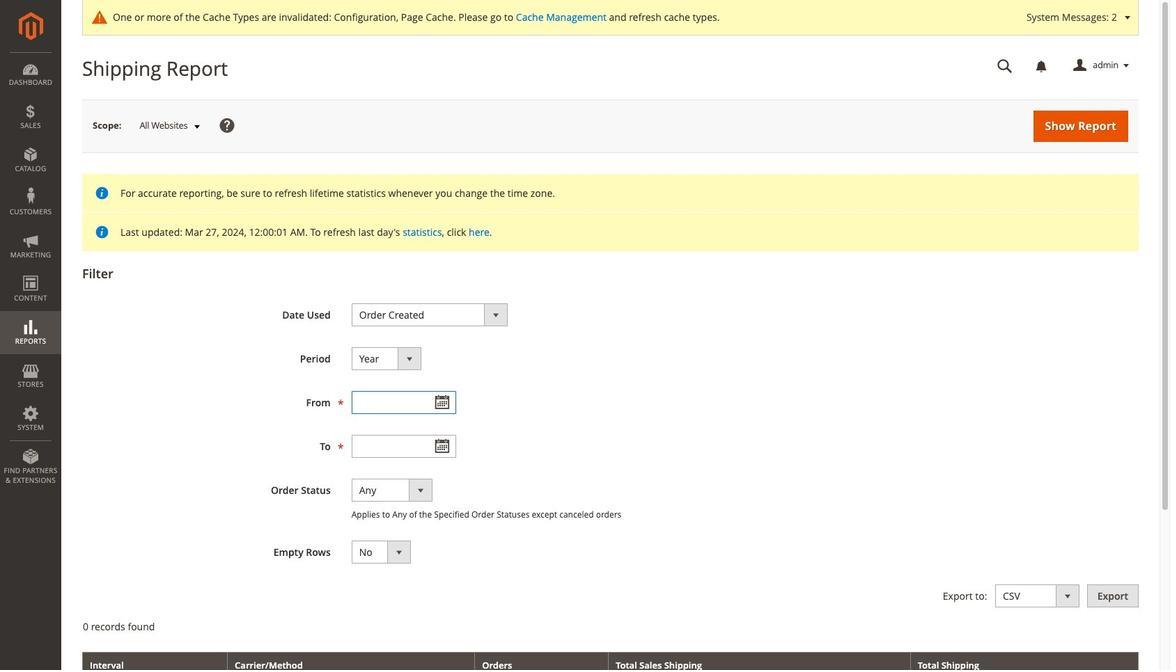 Task type: locate. For each thing, give the bounding box(es) containing it.
magento admin panel image
[[18, 12, 43, 40]]

None text field
[[988, 54, 1023, 78], [352, 391, 456, 414], [988, 54, 1023, 78], [352, 391, 456, 414]]

None text field
[[352, 435, 456, 458]]

menu bar
[[0, 52, 61, 493]]



